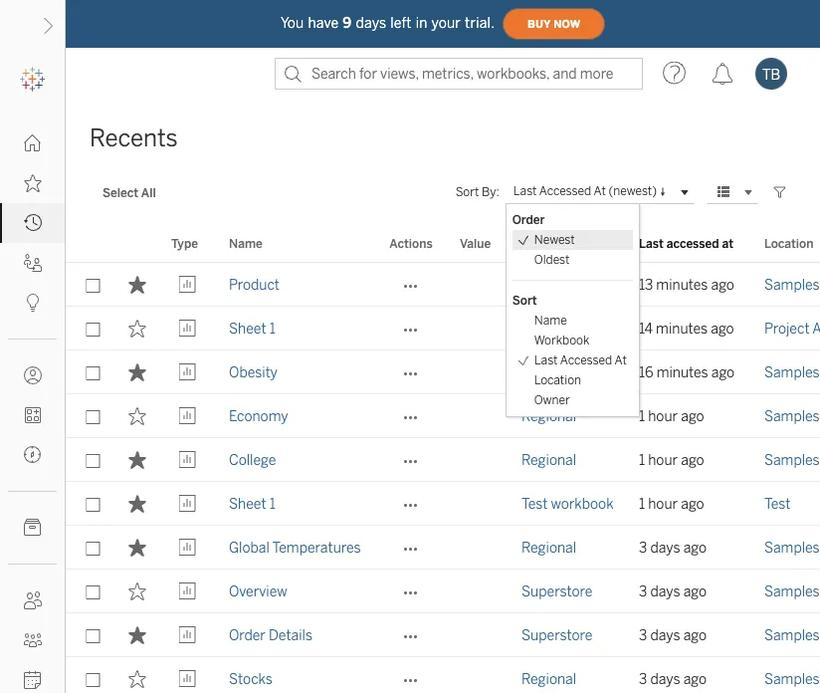 Task type: vqa. For each thing, say whether or not it's contained in the screenshot.
'Regional' Link for Economy
yes



Task type: describe. For each thing, give the bounding box(es) containing it.
stocks
[[229, 671, 273, 687]]

test for test workbook
[[522, 496, 548, 512]]

sort name workbook
[[513, 293, 590, 348]]

ago for "samples" link corresponding to economy
[[682, 408, 705, 424]]

samples link for overview
[[765, 570, 821, 614]]

8 samples link from the top
[[765, 658, 821, 693]]

1 hour ago for economy
[[640, 408, 705, 424]]

5 regional link from the top
[[522, 658, 577, 693]]

samples link for college
[[765, 438, 821, 482]]

test1 link
[[522, 307, 554, 351]]

row containing product
[[66, 263, 821, 307]]

ago for test link
[[682, 496, 705, 512]]

owner
[[535, 393, 571, 407]]

samples link for product
[[765, 263, 821, 307]]

select all button
[[90, 180, 169, 204]]

newest checkbox item
[[513, 230, 633, 250]]

1 for sheet 1
[[640, 496, 646, 512]]

days for global temperatures
[[651, 539, 681, 556]]

14 minutes ago
[[640, 320, 735, 337]]

in
[[416, 15, 428, 31]]

ago for project a "link"
[[712, 320, 735, 337]]

3 for overview
[[640, 583, 648, 600]]

samples link for order details
[[765, 614, 821, 658]]

view image for economy
[[179, 407, 197, 425]]

9 cell from the top
[[448, 614, 510, 658]]

test workbook
[[522, 496, 614, 512]]

regional link for economy
[[522, 395, 577, 438]]

your
[[432, 15, 461, 31]]

select
[[103, 185, 139, 199]]

recommendations image
[[24, 294, 42, 312]]

row group containing product
[[66, 263, 821, 693]]

order for order
[[513, 213, 545, 227]]

left
[[391, 15, 412, 31]]

3 days ago for global temperatures
[[640, 539, 707, 556]]

1 for economy
[[640, 408, 646, 424]]

cell for regional 'link' corresponding to obesity
[[448, 351, 510, 395]]

by:
[[482, 185, 500, 199]]

college
[[229, 452, 276, 468]]

groups image
[[24, 632, 42, 650]]

product
[[229, 276, 280, 293]]

row containing order details
[[66, 614, 821, 658]]

5 regional from the top
[[522, 671, 577, 687]]

samples for global temperatures
[[765, 539, 821, 556]]

trial.
[[465, 15, 495, 31]]

recents
[[90, 124, 178, 152]]

newest
[[535, 233, 576, 247]]

hour for college
[[649, 452, 679, 468]]

grid containing product
[[66, 225, 821, 693]]

economy link
[[229, 395, 289, 438]]

3 for global temperatures
[[640, 539, 648, 556]]

cell for 'test workbook' link
[[448, 482, 510, 526]]

sort for sort name workbook
[[513, 293, 538, 308]]

project
[[765, 320, 810, 337]]

last accessed at
[[640, 236, 734, 251]]

a
[[813, 320, 821, 337]]

4 3 from the top
[[640, 671, 648, 687]]

samples for overview
[[765, 583, 821, 600]]

location inside grid
[[765, 236, 814, 251]]

ago for "samples" link related to overview
[[684, 583, 707, 600]]

order details
[[229, 627, 313, 644]]

sort group
[[513, 291, 633, 410]]

samples link for obesity
[[765, 351, 821, 395]]

schedules image
[[24, 671, 42, 689]]

view image for overview
[[179, 583, 197, 601]]

days for overview
[[651, 583, 681, 600]]

cell for test1 link
[[448, 307, 510, 351]]

workbook
[[551, 496, 614, 512]]

13
[[640, 276, 654, 293]]

ago for "samples" link associated with global temperatures
[[684, 539, 707, 556]]

details
[[269, 627, 313, 644]]

order for order details
[[229, 627, 266, 644]]

last accessed at (newest)
[[514, 184, 658, 198]]

stocks link
[[229, 658, 273, 693]]

ago for obesity's "samples" link
[[712, 364, 735, 381]]

regional for college
[[522, 452, 577, 468]]

last accessed at (newest) button
[[506, 180, 695, 204]]

row containing economy
[[66, 395, 821, 438]]

workbook inside grid
[[522, 236, 580, 251]]

navigation panel element
[[0, 60, 65, 693]]

last for last accessed at (newest)
[[514, 184, 537, 198]]

samples link for economy
[[765, 395, 821, 438]]

global temperatures link
[[229, 526, 361, 570]]

minutes for 14
[[657, 320, 708, 337]]

sheet 1 link for test workbook
[[229, 482, 276, 526]]

main navigation. press the up and down arrow keys to access links. element
[[0, 124, 65, 693]]

view image for stocks
[[179, 670, 197, 688]]

test for test
[[765, 496, 791, 512]]

select all
[[103, 185, 156, 199]]

cell for regional 'link' corresponding to college
[[448, 438, 510, 482]]

shared with me image
[[24, 254, 42, 272]]

13 minutes ago
[[640, 276, 735, 293]]

order details link
[[229, 614, 313, 658]]

1 cell from the top
[[448, 263, 510, 307]]

college link
[[229, 438, 276, 482]]

you
[[281, 15, 304, 31]]

8 samples from the top
[[765, 671, 821, 687]]

last accessed at
[[535, 353, 627, 368]]

oldest
[[535, 253, 570, 267]]

days for order details
[[651, 627, 681, 644]]



Task type: locate. For each thing, give the bounding box(es) containing it.
location up owner
[[535, 373, 582, 388]]

accessed inside sort group
[[561, 353, 613, 368]]

personal space image
[[24, 367, 42, 385]]

row containing global temperatures
[[66, 526, 821, 570]]

days
[[356, 15, 387, 31], [651, 539, 681, 556], [651, 583, 681, 600], [651, 627, 681, 644], [651, 671, 681, 687]]

1 for college
[[640, 452, 646, 468]]

regional link for global temperatures
[[522, 526, 577, 570]]

2 view image from the top
[[179, 320, 197, 338]]

0 vertical spatial at
[[594, 184, 606, 198]]

ago
[[712, 276, 735, 293], [712, 320, 735, 337], [712, 364, 735, 381], [682, 408, 705, 424], [682, 452, 705, 468], [682, 496, 705, 512], [684, 539, 707, 556], [684, 583, 707, 600], [684, 627, 707, 644], [684, 671, 707, 687]]

accessed for last accessed at
[[561, 353, 613, 368]]

1 vertical spatial at
[[615, 353, 627, 368]]

1 vertical spatial location
[[535, 373, 582, 388]]

view image for global temperatures
[[179, 539, 197, 557]]

minutes for 16
[[657, 364, 709, 381]]

3
[[640, 539, 648, 556], [640, 583, 648, 600], [640, 627, 648, 644], [640, 671, 648, 687]]

0 vertical spatial sheet 1
[[229, 320, 276, 337]]

2 hour from the top
[[649, 452, 679, 468]]

2 vertical spatial 1 hour ago
[[640, 496, 705, 512]]

regional for economy
[[522, 408, 577, 424]]

sheet for test workbook
[[229, 496, 267, 512]]

1 sheet from the top
[[229, 320, 267, 337]]

sort
[[456, 185, 480, 199], [513, 293, 538, 308]]

5 samples from the top
[[765, 539, 821, 556]]

6 cell from the top
[[448, 482, 510, 526]]

1 vertical spatial accessed
[[561, 353, 613, 368]]

sort inside sort name workbook
[[513, 293, 538, 308]]

regional link for college
[[522, 438, 577, 482]]

2 regional from the top
[[522, 408, 577, 424]]

type
[[171, 236, 198, 251]]

hour for economy
[[649, 408, 679, 424]]

14
[[640, 320, 653, 337]]

regional for global temperatures
[[522, 539, 577, 556]]

4 view image from the top
[[179, 670, 197, 688]]

order up stocks link
[[229, 627, 266, 644]]

samples for obesity
[[765, 364, 821, 381]]

last for last accessed at
[[535, 353, 558, 368]]

1 vertical spatial last
[[640, 236, 664, 251]]

workbook
[[522, 236, 580, 251], [535, 333, 590, 348]]

4 row from the top
[[66, 395, 821, 438]]

workbook up oldest
[[522, 236, 580, 251]]

3 row from the top
[[66, 351, 821, 395]]

superstore for overview
[[522, 583, 593, 600]]

test workbook link
[[522, 482, 614, 526]]

order
[[513, 213, 545, 227], [229, 627, 266, 644]]

sheet 1 for test workbook
[[229, 496, 276, 512]]

1 horizontal spatial order
[[513, 213, 545, 227]]

test1
[[522, 320, 554, 337]]

last for last accessed at
[[640, 236, 664, 251]]

project a
[[765, 320, 821, 337]]

last inside sort group
[[535, 353, 558, 368]]

6 view image from the top
[[179, 627, 197, 645]]

4 cell from the top
[[448, 395, 510, 438]]

4 regional from the top
[[522, 539, 577, 556]]

global
[[229, 539, 270, 556]]

superstore link for product
[[522, 263, 593, 307]]

accessed for last accessed at (newest)
[[540, 184, 592, 198]]

3 view image from the top
[[179, 451, 197, 469]]

2 sheet from the top
[[229, 496, 267, 512]]

location right at
[[765, 236, 814, 251]]

external assets image
[[24, 519, 42, 537]]

0 vertical spatial name
[[229, 236, 263, 251]]

2 view image from the top
[[179, 407, 197, 425]]

5 view image from the top
[[179, 583, 197, 601]]

1 vertical spatial sheet 1
[[229, 496, 276, 512]]

2 test from the left
[[765, 496, 791, 512]]

sheet
[[229, 320, 267, 337], [229, 496, 267, 512]]

users image
[[24, 592, 42, 610]]

2 3 days ago from the top
[[640, 583, 707, 600]]

2 cell from the top
[[448, 307, 510, 351]]

value
[[460, 236, 491, 251]]

sheet for test1
[[229, 320, 267, 337]]

2 3 from the top
[[640, 583, 648, 600]]

Search for views, metrics, workbooks, and more text field
[[275, 58, 644, 90]]

view image for product
[[179, 276, 197, 294]]

location
[[765, 236, 814, 251], [535, 373, 582, 388]]

recents image
[[24, 214, 42, 232]]

menu
[[507, 204, 639, 416]]

sheet down product link
[[229, 320, 267, 337]]

last left the accessed
[[640, 236, 664, 251]]

view image
[[179, 276, 197, 294], [179, 320, 197, 338], [179, 451, 197, 469], [179, 539, 197, 557], [179, 583, 197, 601], [179, 627, 197, 645]]

0 vertical spatial workbook
[[522, 236, 580, 251]]

samples for product
[[765, 276, 821, 293]]

order inside group
[[513, 213, 545, 227]]

superstore
[[522, 276, 593, 293], [522, 583, 593, 600], [522, 627, 593, 644]]

at
[[594, 184, 606, 198], [615, 353, 627, 368]]

samples link for global temperatures
[[765, 526, 821, 570]]

2 superstore link from the top
[[522, 570, 593, 614]]

name
[[229, 236, 263, 251], [535, 313, 568, 328]]

3 samples link from the top
[[765, 395, 821, 438]]

test
[[522, 496, 548, 512], [765, 496, 791, 512]]

0 vertical spatial sort
[[456, 185, 480, 199]]

overview
[[229, 583, 288, 600]]

3 hour from the top
[[649, 496, 679, 512]]

explore image
[[24, 446, 42, 464]]

1 regional link from the top
[[522, 351, 577, 395]]

1 samples from the top
[[765, 276, 821, 293]]

0 horizontal spatial order
[[229, 627, 266, 644]]

1 view image from the top
[[179, 364, 197, 382]]

minutes
[[657, 276, 709, 293], [657, 320, 708, 337], [657, 364, 709, 381]]

2 samples link from the top
[[765, 351, 821, 395]]

5 row from the top
[[66, 438, 821, 482]]

minutes right 14
[[657, 320, 708, 337]]

1 view image from the top
[[179, 276, 197, 294]]

last inside popup button
[[514, 184, 537, 198]]

2 vertical spatial hour
[[649, 496, 679, 512]]

all
[[141, 185, 156, 199]]

samples for college
[[765, 452, 821, 468]]

2 row from the top
[[66, 307, 821, 351]]

view image
[[179, 364, 197, 382], [179, 407, 197, 425], [179, 495, 197, 513], [179, 670, 197, 688]]

minutes for 13
[[657, 276, 709, 293]]

1 hour from the top
[[649, 408, 679, 424]]

3 samples from the top
[[765, 408, 821, 424]]

hour
[[649, 408, 679, 424], [649, 452, 679, 468], [649, 496, 679, 512]]

0 horizontal spatial at
[[594, 184, 606, 198]]

1 vertical spatial sort
[[513, 293, 538, 308]]

7 samples link from the top
[[765, 614, 821, 658]]

list view image
[[715, 183, 733, 201]]

5 cell from the top
[[448, 438, 510, 482]]

at left 16
[[615, 353, 627, 368]]

2 sheet 1 link from the top
[[229, 482, 276, 526]]

sort for sort by:
[[456, 185, 480, 199]]

view image for sheet 1
[[179, 320, 197, 338]]

name up product
[[229, 236, 263, 251]]

last
[[514, 184, 537, 198], [640, 236, 664, 251], [535, 353, 558, 368]]

16
[[640, 364, 654, 381]]

sheet 1 link for test1
[[229, 307, 276, 351]]

4 view image from the top
[[179, 539, 197, 557]]

row containing overview
[[66, 570, 821, 614]]

1 vertical spatial 1 hour ago
[[640, 452, 705, 468]]

2 regional link from the top
[[522, 395, 577, 438]]

overview link
[[229, 570, 288, 614]]

2 superstore from the top
[[522, 583, 593, 600]]

1 vertical spatial sheet 1 link
[[229, 482, 276, 526]]

2 sheet 1 from the top
[[229, 496, 276, 512]]

0 vertical spatial sheet
[[229, 320, 267, 337]]

3 minutes from the top
[[657, 364, 709, 381]]

0 vertical spatial minutes
[[657, 276, 709, 293]]

10 row from the top
[[66, 658, 821, 693]]

sheet 1 link up "global"
[[229, 482, 276, 526]]

superstore for product
[[522, 276, 593, 293]]

accessed inside popup button
[[540, 184, 592, 198]]

view image for sheet 1
[[179, 495, 197, 513]]

minutes right 13
[[657, 276, 709, 293]]

1 regional from the top
[[522, 364, 577, 381]]

name up last accessed at
[[535, 313, 568, 328]]

(newest)
[[609, 184, 658, 198]]

sheet 1 down product link
[[229, 320, 276, 337]]

8 cell from the top
[[448, 570, 510, 614]]

test link
[[765, 482, 791, 526]]

superstore link for order details
[[522, 614, 593, 658]]

4 samples from the top
[[765, 452, 821, 468]]

1 row from the top
[[66, 263, 821, 307]]

1 hour ago for sheet 1
[[640, 496, 705, 512]]

favorites image
[[24, 174, 42, 192]]

3 1 hour ago from the top
[[640, 496, 705, 512]]

1 test from the left
[[522, 496, 548, 512]]

last down test1 link
[[535, 353, 558, 368]]

2 vertical spatial last
[[535, 353, 558, 368]]

1 superstore link from the top
[[522, 263, 593, 307]]

last inside grid
[[640, 236, 664, 251]]

6 samples link from the top
[[765, 570, 821, 614]]

sheet 1 link up obesity
[[229, 307, 276, 351]]

ago for "samples" link associated with product
[[712, 276, 735, 293]]

location inside sort group
[[535, 373, 582, 388]]

3 cell from the top
[[448, 351, 510, 395]]

collections image
[[24, 406, 42, 424]]

3 3 days ago from the top
[[640, 627, 707, 644]]

superstore link
[[522, 263, 593, 307], [522, 570, 593, 614], [522, 614, 593, 658]]

temperatures
[[272, 539, 361, 556]]

superstore link for overview
[[522, 570, 593, 614]]

1
[[270, 320, 276, 337], [640, 408, 646, 424], [640, 452, 646, 468], [270, 496, 276, 512], [640, 496, 646, 512]]

2 vertical spatial minutes
[[657, 364, 709, 381]]

1 hour ago
[[640, 408, 705, 424], [640, 452, 705, 468], [640, 496, 705, 512]]

buy now button
[[503, 8, 606, 40]]

at for last accessed at (newest)
[[594, 184, 606, 198]]

0 vertical spatial accessed
[[540, 184, 592, 198]]

1 vertical spatial workbook
[[535, 333, 590, 348]]

3 superstore link from the top
[[522, 614, 593, 658]]

2 samples from the top
[[765, 364, 821, 381]]

1 horizontal spatial test
[[765, 496, 791, 512]]

regional
[[522, 364, 577, 381], [522, 408, 577, 424], [522, 452, 577, 468], [522, 539, 577, 556], [522, 671, 577, 687]]

0 vertical spatial last
[[514, 184, 537, 198]]

1 horizontal spatial sort
[[513, 293, 538, 308]]

samples
[[765, 276, 821, 293], [765, 364, 821, 381], [765, 408, 821, 424], [765, 452, 821, 468], [765, 539, 821, 556], [765, 583, 821, 600], [765, 627, 821, 644], [765, 671, 821, 687]]

buy
[[528, 18, 551, 30]]

row containing college
[[66, 438, 821, 482]]

6 samples from the top
[[765, 583, 821, 600]]

regional link for obesity
[[522, 351, 577, 395]]

at inside sort group
[[615, 353, 627, 368]]

home image
[[24, 134, 42, 152]]

row containing stocks
[[66, 658, 821, 693]]

samples for economy
[[765, 408, 821, 424]]

row
[[66, 263, 821, 307], [66, 307, 821, 351], [66, 351, 821, 395], [66, 395, 821, 438], [66, 438, 821, 482], [66, 482, 821, 526], [66, 526, 821, 570], [66, 570, 821, 614], [66, 614, 821, 658], [66, 658, 821, 693]]

3 superstore from the top
[[522, 627, 593, 644]]

4 samples link from the top
[[765, 438, 821, 482]]

1 horizontal spatial location
[[765, 236, 814, 251]]

samples for order details
[[765, 627, 821, 644]]

at left (newest)
[[594, 184, 606, 198]]

9 row from the top
[[66, 614, 821, 658]]

cell for regional 'link' related to global temperatures
[[448, 526, 510, 570]]

5 samples link from the top
[[765, 526, 821, 570]]

at inside popup button
[[594, 184, 606, 198]]

name inside sort name workbook
[[535, 313, 568, 328]]

6 row from the top
[[66, 482, 821, 526]]

accessed
[[540, 184, 592, 198], [561, 353, 613, 368]]

sheet 1 for test1
[[229, 320, 276, 337]]

1 hour ago for college
[[640, 452, 705, 468]]

7 cell from the top
[[448, 526, 510, 570]]

you have 9 days left in your trial.
[[281, 15, 495, 31]]

0 horizontal spatial test
[[522, 496, 548, 512]]

0 vertical spatial order
[[513, 213, 545, 227]]

0 vertical spatial superstore
[[522, 276, 593, 293]]

cell
[[448, 263, 510, 307], [448, 307, 510, 351], [448, 351, 510, 395], [448, 395, 510, 438], [448, 438, 510, 482], [448, 482, 510, 526], [448, 526, 510, 570], [448, 570, 510, 614], [448, 614, 510, 658]]

actions
[[390, 236, 433, 251]]

have
[[308, 15, 339, 31]]

economy
[[229, 408, 289, 424]]

cell for economy's regional 'link'
[[448, 395, 510, 438]]

samples link
[[765, 263, 821, 307], [765, 351, 821, 395], [765, 395, 821, 438], [765, 438, 821, 482], [765, 526, 821, 570], [765, 570, 821, 614], [765, 614, 821, 658], [765, 658, 821, 693]]

order group
[[513, 210, 633, 270]]

1 vertical spatial superstore
[[522, 583, 593, 600]]

sheet down college link
[[229, 496, 267, 512]]

3 3 from the top
[[640, 627, 648, 644]]

1 1 hour ago from the top
[[640, 408, 705, 424]]

0 horizontal spatial name
[[229, 236, 263, 251]]

1 3 from the top
[[640, 539, 648, 556]]

2 minutes from the top
[[657, 320, 708, 337]]

superstore for order details
[[522, 627, 593, 644]]

3 view image from the top
[[179, 495, 197, 513]]

global temperatures
[[229, 539, 361, 556]]

1 sheet 1 from the top
[[229, 320, 276, 337]]

ago for order details "samples" link
[[684, 627, 707, 644]]

buy now
[[528, 18, 581, 30]]

1 vertical spatial sheet
[[229, 496, 267, 512]]

1 sheet 1 link from the top
[[229, 307, 276, 351]]

grid
[[66, 225, 821, 693]]

1 vertical spatial name
[[535, 313, 568, 328]]

name inside grid
[[229, 236, 263, 251]]

1 horizontal spatial name
[[535, 313, 568, 328]]

4 3 days ago from the top
[[640, 671, 707, 687]]

1 vertical spatial hour
[[649, 452, 679, 468]]

regional link
[[522, 351, 577, 395], [522, 395, 577, 438], [522, 438, 577, 482], [522, 526, 577, 570], [522, 658, 577, 693]]

obesity
[[229, 364, 278, 381]]

sheet 1
[[229, 320, 276, 337], [229, 496, 276, 512]]

1 minutes from the top
[[657, 276, 709, 293]]

ago for "samples" link corresponding to college
[[682, 452, 705, 468]]

1 horizontal spatial at
[[615, 353, 627, 368]]

1 vertical spatial order
[[229, 627, 266, 644]]

7 row from the top
[[66, 526, 821, 570]]

3 regional link from the top
[[522, 438, 577, 482]]

hour for sheet 1
[[649, 496, 679, 512]]

0 vertical spatial 1 hour ago
[[640, 408, 705, 424]]

3 days ago
[[640, 539, 707, 556], [640, 583, 707, 600], [640, 627, 707, 644], [640, 671, 707, 687]]

2 vertical spatial superstore
[[522, 627, 593, 644]]

order up newest
[[513, 213, 545, 227]]

7 samples from the top
[[765, 627, 821, 644]]

sort up test1
[[513, 293, 538, 308]]

view image for obesity
[[179, 364, 197, 382]]

3 days ago for overview
[[640, 583, 707, 600]]

accessed up owner
[[561, 353, 613, 368]]

minutes right 16
[[657, 364, 709, 381]]

view image for order details
[[179, 627, 197, 645]]

0 vertical spatial sheet 1 link
[[229, 307, 276, 351]]

at
[[723, 236, 734, 251]]

2 1 hour ago from the top
[[640, 452, 705, 468]]

3 regional from the top
[[522, 452, 577, 468]]

at for last accessed at
[[615, 353, 627, 368]]

0 vertical spatial location
[[765, 236, 814, 251]]

last right by:
[[514, 184, 537, 198]]

4 regional link from the top
[[522, 526, 577, 570]]

3 for order details
[[640, 627, 648, 644]]

order inside row
[[229, 627, 266, 644]]

view image for college
[[179, 451, 197, 469]]

1 vertical spatial minutes
[[657, 320, 708, 337]]

obesity link
[[229, 351, 278, 395]]

product link
[[229, 263, 280, 307]]

menu containing order
[[507, 204, 639, 416]]

1 superstore from the top
[[522, 276, 593, 293]]

8 row from the top
[[66, 570, 821, 614]]

workbook inside sort name workbook
[[535, 333, 590, 348]]

now
[[554, 18, 581, 30]]

0 horizontal spatial location
[[535, 373, 582, 388]]

sheet 1 down college link
[[229, 496, 276, 512]]

project a link
[[765, 307, 821, 351]]

row group
[[66, 263, 821, 693]]

row containing obesity
[[66, 351, 821, 395]]

3 days ago for order details
[[640, 627, 707, 644]]

accessed
[[667, 236, 720, 251]]

accessed up newest checkbox item
[[540, 184, 592, 198]]

sort left by:
[[456, 185, 480, 199]]

1 3 days ago from the top
[[640, 539, 707, 556]]

9
[[343, 15, 352, 31]]

1 samples link from the top
[[765, 263, 821, 307]]

16 minutes ago
[[640, 364, 735, 381]]

0 vertical spatial hour
[[649, 408, 679, 424]]

sort by:
[[456, 185, 500, 199]]

0 horizontal spatial sort
[[456, 185, 480, 199]]

workbook up last accessed at
[[535, 333, 590, 348]]

sheet 1 link
[[229, 307, 276, 351], [229, 482, 276, 526]]

regional for obesity
[[522, 364, 577, 381]]



